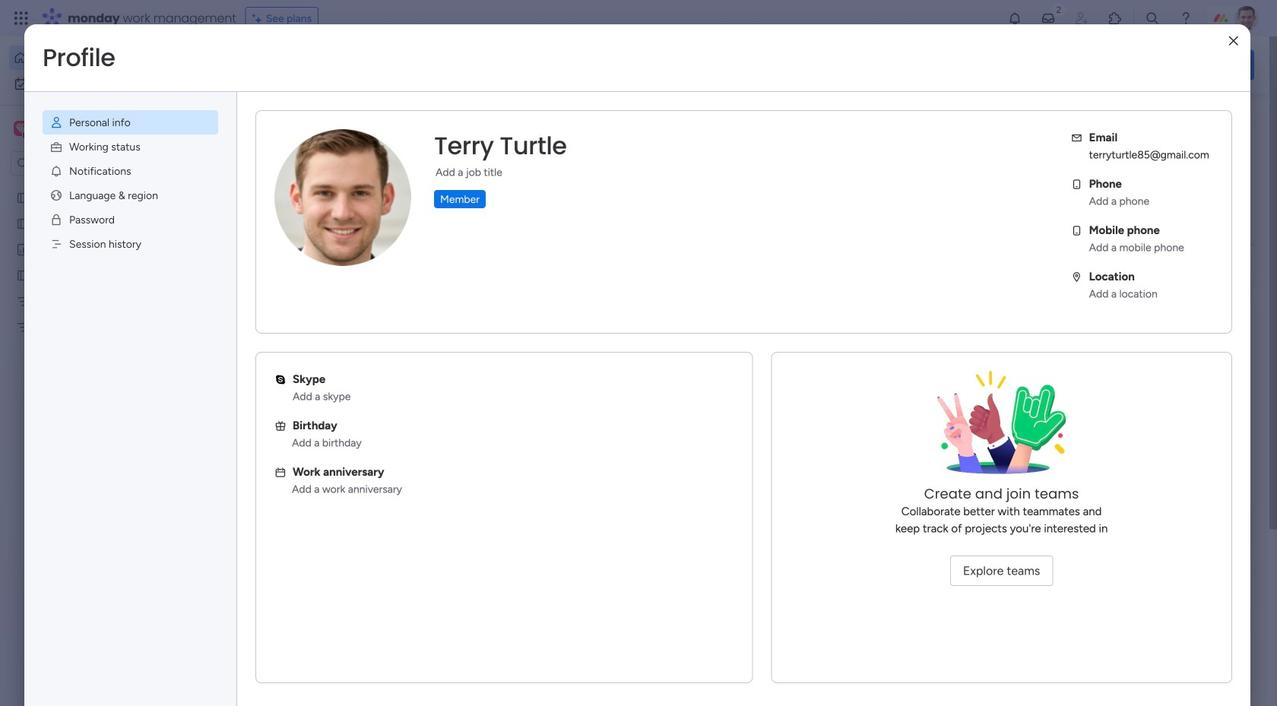 Task type: vqa. For each thing, say whether or not it's contained in the screenshot.
Dapulse Close image
no



Task type: describe. For each thing, give the bounding box(es) containing it.
6 menu item from the top
[[43, 232, 218, 256]]

1 public board image from the top
[[16, 191, 30, 205]]

workspace selection element
[[11, 102, 131, 155]]

no teams image
[[926, 371, 1078, 485]]

1 menu item from the top
[[43, 110, 218, 135]]

session history image
[[49, 237, 63, 251]]

close image
[[1229, 36, 1238, 47]]

working status image
[[49, 140, 63, 154]]

0 horizontal spatial public board image
[[16, 217, 30, 231]]

close update feed (inbox) image
[[235, 573, 253, 591]]

0 vertical spatial option
[[9, 46, 185, 70]]

search everything image
[[1145, 11, 1160, 26]]

select product image
[[14, 11, 29, 26]]

component image
[[254, 301, 268, 315]]

language & region image
[[49, 189, 63, 202]]

1 vertical spatial public board image
[[254, 464, 271, 481]]

5 menu item from the top
[[43, 208, 218, 232]]

help image
[[1179, 11, 1194, 26]]

close recently visited image
[[235, 124, 253, 142]]

1 vertical spatial terry turtle image
[[271, 681, 301, 706]]

monday marketplace image
[[1108, 11, 1123, 26]]

0 vertical spatial terry turtle image
[[1235, 6, 1259, 30]]

notifications image
[[1007, 11, 1023, 26]]

component image
[[254, 488, 268, 501]]



Task type: locate. For each thing, give the bounding box(es) containing it.
see plans image
[[252, 10, 266, 27]]

2 image
[[1052, 1, 1066, 18]]

dapulse x slim image
[[1232, 110, 1250, 129]]

None field
[[430, 130, 571, 162]]

2 vertical spatial option
[[0, 184, 194, 187]]

4 menu item from the top
[[43, 183, 218, 208]]

Search in workspace field
[[32, 155, 127, 172]]

0 horizontal spatial public dashboard image
[[16, 242, 30, 257]]

0 vertical spatial public dashboard image
[[16, 242, 30, 257]]

password image
[[49, 213, 63, 227]]

quick search results list box
[[235, 142, 990, 530]]

public dashboard image up component image
[[254, 278, 271, 294]]

public board image
[[16, 191, 30, 205], [16, 268, 30, 283]]

0 horizontal spatial terry turtle image
[[271, 681, 301, 706]]

option
[[9, 46, 185, 70], [9, 71, 185, 96], [0, 184, 194, 187]]

public dashboard image left session history image in the top left of the page
[[16, 242, 30, 257]]

menu menu
[[24, 92, 236, 274]]

2 menu item from the top
[[43, 135, 218, 159]]

public board image
[[16, 217, 30, 231], [254, 464, 271, 481]]

1 vertical spatial public board image
[[16, 268, 30, 283]]

menu item
[[43, 110, 218, 135], [43, 135, 218, 159], [43, 159, 218, 183], [43, 183, 218, 208], [43, 208, 218, 232], [43, 232, 218, 256]]

0 vertical spatial public board image
[[16, 191, 30, 205]]

1 horizontal spatial public board image
[[254, 464, 271, 481]]

1 vertical spatial public dashboard image
[[254, 278, 271, 294]]

list box
[[0, 182, 194, 545]]

personal info image
[[49, 116, 63, 129]]

public dashboard image
[[16, 242, 30, 257], [254, 278, 271, 294]]

2 public board image from the top
[[16, 268, 30, 283]]

terry turtle image
[[1235, 6, 1259, 30], [271, 681, 301, 706]]

1 vertical spatial option
[[9, 71, 185, 96]]

help center element
[[1026, 627, 1255, 688]]

public board image up component icon
[[254, 464, 271, 481]]

1 horizontal spatial public dashboard image
[[254, 278, 271, 294]]

templates image image
[[1040, 306, 1241, 411]]

0 vertical spatial public board image
[[16, 217, 30, 231]]

notifications image
[[49, 164, 63, 178]]

3 menu item from the top
[[43, 159, 218, 183]]

1 horizontal spatial terry turtle image
[[1235, 6, 1259, 30]]

update feed image
[[1041, 11, 1056, 26]]

public board image left the password icon
[[16, 217, 30, 231]]



